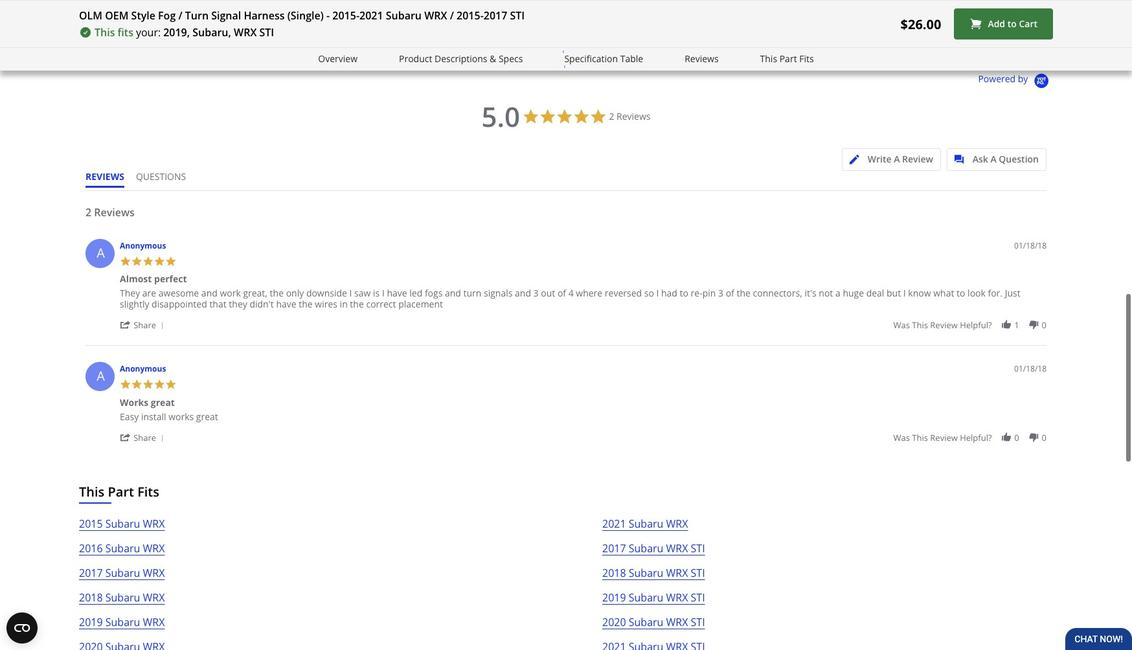 Task type: describe. For each thing, give the bounding box(es) containing it.
subaru for 2018 subaru wrx sti
[[629, 566, 664, 580]]

what
[[934, 287, 954, 299]]

1 / from the left
[[178, 8, 182, 23]]

2015- left ngk
[[457, 8, 484, 23]]

1 total reviews element
[[859, 24, 963, 35]]

subispeed
[[859, 12, 900, 24]]

product descriptions & specs link
[[399, 52, 523, 67]]

by
[[1018, 73, 1028, 85]]

reversed
[[605, 287, 642, 299]]

almost
[[120, 273, 152, 285]]

olm oem style fog / turn signal harness (single) - 2015-2021 subaru wrx / 2015-2017 sti
[[79, 8, 525, 23]]

2015- left the valve...
[[332, 8, 360, 23]]

wrx for 2020 subaru wrx sti
[[666, 615, 688, 630]]

vote up review by anonymous on 18 jan 2018 image
[[1001, 432, 1012, 443]]

reviews link
[[685, 52, 719, 67]]

write a review button
[[842, 148, 941, 171]]

2020 subaru wrx sti
[[602, 615, 705, 630]]

deal
[[867, 287, 884, 299]]

subaru left filter
[[386, 8, 422, 23]]

titantium
[[187, 12, 225, 24]]

ask a question
[[973, 153, 1039, 165]]

subaru for 2018 subaru wrx
[[105, 591, 140, 605]]

2021 subaru wrx
[[602, 517, 688, 531]]

subaru for 2016 subaru wrx
[[105, 541, 140, 556]]

0 horizontal spatial -
[[326, 8, 330, 23]]

vote down review by anonymous on 18 jan 2018 image for they are awesome and work great, the only downside i saw is i have led fogs and turn signals and 3 out of 4 where reversed so i had to re-pin 3 of the connectors, it's not a huge deal but i know what to look for. just slightly disappointed that they didn't have the wires in the correct placement
[[1028, 320, 1040, 331]]

7 total reviews element for expreme
[[114, 24, 218, 35]]

are
[[142, 287, 156, 299]]

2019 subaru wrx sti link
[[602, 589, 705, 614]]

signal
[[211, 8, 241, 23]]

0 vertical spatial reviews
[[685, 52, 719, 65]]

the left wires
[[299, 298, 313, 311]]

that
[[209, 298, 227, 311]]

2015 subaru wrx
[[79, 517, 165, 531]]

downside
[[306, 287, 347, 299]]

is
[[373, 287, 380, 299]]

the left only
[[270, 287, 284, 299]]

subispeed facelift jdm style drl +...
[[859, 12, 1001, 24]]

2 vertical spatial this
[[79, 483, 105, 501]]

turn
[[185, 8, 209, 23]]

where
[[576, 287, 603, 299]]

2017 for 2017 subaru wrx sti
[[602, 541, 626, 556]]

koyo aluminum racing radiator -...
[[983, 12, 1120, 24]]

2 of from the left
[[726, 287, 734, 299]]

0 vertical spatial fits
[[800, 52, 814, 65]]

disappointed
[[152, 298, 207, 311]]

1 vertical spatial part
[[108, 483, 134, 501]]

koyo
[[983, 12, 1003, 24]]

0 vertical spatial this
[[95, 25, 115, 40]]

descriptions
[[435, 52, 487, 65]]

wrx for 2015 subaru wrx
[[143, 517, 165, 531]]

1
[[1015, 320, 1019, 331]]

jdm
[[933, 12, 949, 24]]

install
[[141, 411, 166, 423]]

ti
[[178, 12, 185, 24]]

know
[[908, 287, 931, 299]]

share button for are
[[120, 319, 169, 331]]

wrx for 2018 subaru wrx
[[143, 591, 165, 605]]

subaru for 2019 subaru wrx
[[105, 615, 140, 630]]

placement
[[399, 298, 443, 311]]

product
[[399, 52, 432, 65]]

2018 for 2018 subaru wrx sti
[[602, 566, 626, 580]]

engine
[[295, 12, 322, 24]]

(3)
[[1032, 24, 1041, 35]]

laser
[[506, 12, 528, 24]]

facelift
[[902, 12, 930, 24]]

0 horizontal spatial this part fits
[[79, 483, 159, 501]]

3 total reviews element
[[983, 24, 1087, 35]]

2 oil from the left
[[414, 12, 425, 24]]

ngk laser iridium stock heat range...
[[486, 12, 635, 24]]

cat-
[[227, 12, 242, 24]]

works great heading
[[120, 396, 175, 411]]

1 vertical spatial 2 reviews
[[86, 205, 135, 219]]

to inside button
[[1008, 18, 1017, 30]]

seperator image
[[159, 322, 166, 330]]

wrx for 2017 subaru wrx sti
[[666, 541, 688, 556]]

vote down review by anonymous on 18 jan 2018 image for easy install works great
[[1028, 432, 1040, 443]]

0 horizontal spatial style
[[131, 8, 155, 23]]

1 horizontal spatial great
[[196, 411, 218, 423]]

powered by link
[[978, 73, 1053, 89]]

2015
[[79, 517, 103, 531]]

this part fits link
[[760, 52, 814, 67]]

(single)
[[287, 8, 324, 23]]

ask
[[973, 153, 988, 165]]

awesome
[[159, 287, 199, 299]]

sti for 2017 subaru wrx sti
[[691, 541, 705, 556]]

5.0 star rating element
[[482, 98, 520, 135]]

share button for install
[[120, 431, 169, 444]]

just
[[1005, 287, 1021, 299]]

01/18/18 for almost perfect they are awesome and work great, the only downside i saw is i have led fogs and turn signals and 3 out of 4 where reversed so i had to re-pin 3 of the connectors, it's not a huge deal but i know what to look for. just slightly disappointed that they didn't have the wires in the correct placement
[[1014, 240, 1047, 251]]

subaru oem oil filter - 2015-2024...
[[362, 12, 501, 24]]

tomei expreme ti titantium cat-back... link
[[114, 0, 268, 24]]

specification
[[565, 52, 618, 65]]

3 and from the left
[[515, 287, 531, 299]]

0 horizontal spatial have
[[276, 298, 296, 311]]

2024...
[[476, 12, 501, 24]]

0 for they are awesome and work great, the only downside i saw is i have led fogs and turn signals and 3 out of 4 where reversed so i had to re-pin 3 of the connectors, it's not a huge deal but i know what to look for. just slightly disappointed that they didn't have the wires in the correct placement
[[1042, 320, 1047, 331]]

didn't
[[250, 298, 274, 311]]

2015- right filter
[[454, 12, 476, 24]]

2 vertical spatial reviews
[[94, 205, 135, 219]]

tomei
[[114, 12, 138, 24]]

a inside write a review dropdown button
[[894, 153, 900, 165]]

wrx for 2021 subaru wrx
[[666, 517, 688, 531]]

ngk
[[486, 12, 504, 24]]

overview
[[318, 52, 358, 65]]

fumoto
[[238, 12, 269, 24]]

add to cart
[[988, 18, 1038, 30]]

was for easy install works great
[[894, 432, 910, 444]]

radiator
[[1076, 12, 1109, 24]]

saw
[[354, 287, 371, 299]]

wrx up product
[[424, 8, 447, 23]]

subaru for 2021 subaru wrx
[[629, 517, 664, 531]]

back...
[[242, 12, 268, 24]]

heat
[[583, 12, 602, 24]]

0 horizontal spatial 2021
[[360, 8, 383, 23]]

2019 for 2019 subaru wrx
[[79, 615, 103, 630]]

style inside 'link'
[[951, 12, 969, 24]]

2019 subaru wrx link
[[79, 614, 165, 639]]

2 and from the left
[[445, 287, 461, 299]]

0 vertical spatial 2017
[[484, 8, 507, 23]]

1 horizontal spatial reviews
[[617, 110, 651, 122]]

not
[[819, 287, 833, 299]]

0 horizontal spatial to
[[680, 287, 689, 299]]

drain
[[337, 12, 358, 24]]

a
[[836, 287, 841, 299]]

(7) for quick
[[287, 24, 296, 35]]

great,
[[243, 287, 268, 299]]

the right in
[[350, 298, 364, 311]]

1 3 from the left
[[534, 287, 539, 299]]

1 and from the left
[[201, 287, 218, 299]]

vote up review by anonymous on 18 jan 2018 image
[[1001, 320, 1012, 331]]

subaru for 2019 subaru wrx sti
[[629, 591, 664, 605]]

2019 subaru wrx sti
[[602, 591, 705, 605]]

overview link
[[318, 52, 358, 67]]

connectors,
[[753, 287, 802, 299]]

0 horizontal spatial fits
[[137, 483, 159, 501]]

sti down harness
[[259, 25, 274, 40]]

oem for subaru
[[393, 12, 412, 24]]

only
[[286, 287, 304, 299]]

aluminum
[[1005, 12, 1045, 24]]

2018 subaru wrx link
[[79, 589, 165, 614]]

out
[[541, 287, 555, 299]]

works great easy install works great
[[120, 396, 218, 423]]

they
[[229, 298, 247, 311]]

+...
[[989, 12, 1001, 24]]

review for they are awesome and work great, the only downside i saw is i have led fogs and turn signals and 3 out of 4 where reversed so i had to re-pin 3 of the connectors, it's not a huge deal but i know what to look for. just slightly disappointed that they didn't have the wires in the correct placement
[[930, 320, 958, 331]]

subaru,
[[193, 25, 231, 40]]

1 horizontal spatial have
[[387, 287, 407, 299]]

they
[[120, 287, 140, 299]]

share image
[[120, 320, 131, 331]]

group for works great easy install works great
[[894, 432, 1047, 444]]

specification table link
[[565, 52, 643, 67]]

stock
[[560, 12, 581, 24]]



Task type: locate. For each thing, give the bounding box(es) containing it.
vote down review by anonymous on 18 jan 2018 image right vote up review by anonymous on 18 jan 2018 icon
[[1028, 432, 1040, 443]]

style
[[131, 8, 155, 23], [951, 12, 969, 24]]

valve...
[[361, 12, 388, 24]]

star image
[[114, 25, 124, 35], [124, 25, 133, 35], [133, 25, 143, 35], [238, 25, 248, 35], [248, 25, 258, 35], [258, 25, 267, 35], [267, 25, 277, 35], [888, 25, 898, 35], [983, 25, 993, 35], [1002, 25, 1012, 35], [1022, 25, 1032, 35], [120, 256, 131, 267], [131, 256, 143, 267], [131, 379, 143, 391], [143, 379, 154, 391], [165, 379, 177, 391]]

tab panel containing a
[[79, 232, 1053, 458]]

racing
[[1048, 12, 1073, 24]]

oil left drain
[[324, 12, 335, 24]]

0 vertical spatial 2021
[[360, 8, 383, 23]]

oem up fits
[[105, 8, 129, 23]]

01/18/18
[[1014, 240, 1047, 251], [1014, 364, 1047, 375]]

1 review from the top
[[930, 320, 958, 331]]

and right fogs
[[445, 287, 461, 299]]

0 vertical spatial part
[[780, 52, 797, 65]]

helpful?
[[960, 320, 992, 331], [960, 432, 992, 444]]

2018 subaru wrx sti
[[602, 566, 705, 580]]

anonymous for works
[[120, 364, 166, 375]]

0 vertical spatial 01/18/18
[[1014, 240, 1047, 251]]

so
[[644, 287, 654, 299]]

1 oil from the left
[[324, 12, 335, 24]]

2 this from the top
[[912, 432, 928, 444]]

open widget image
[[6, 613, 38, 644]]

iridium
[[530, 12, 558, 24]]

share button
[[120, 319, 169, 331], [120, 431, 169, 444]]

0 horizontal spatial reviews
[[94, 205, 135, 219]]

tab list
[[86, 170, 198, 190]]

1 horizontal spatial of
[[726, 287, 734, 299]]

2018 subaru wrx
[[79, 591, 165, 605]]

subaru down 2018 subaru wrx link
[[105, 615, 140, 630]]

01/18/18 up just
[[1014, 240, 1047, 251]]

1 (7) from the left
[[163, 24, 172, 35]]

/
[[178, 8, 182, 23], [450, 8, 454, 23]]

(7) down olm oem style fog / turn signal harness (single) - 2015-2021 subaru wrx / 2015-2017 sti
[[287, 24, 296, 35]]

specs
[[499, 52, 523, 65]]

style left drl
[[951, 12, 969, 24]]

style up your:
[[131, 8, 155, 23]]

1 7 total reviews element from the left
[[114, 24, 218, 35]]

1 vote down review by anonymous on 18 jan 2018 image from the top
[[1028, 320, 1040, 331]]

subaru down 2017 subaru wrx "link"
[[105, 591, 140, 605]]

question
[[999, 153, 1039, 165]]

i right is
[[382, 287, 385, 299]]

subaru for 2017 subaru wrx sti
[[629, 541, 664, 556]]

1 vertical spatial review date 01/18/18 element
[[1014, 364, 1047, 375]]

1 horizontal spatial oem
[[393, 12, 412, 24]]

correct
[[366, 298, 396, 311]]

subaru for 2020 subaru wrx sti
[[629, 615, 664, 630]]

1 share button from the top
[[120, 319, 169, 331]]

oil left filter
[[414, 12, 425, 24]]

1 horizontal spatial (7)
[[287, 24, 296, 35]]

this
[[95, 25, 115, 40], [760, 52, 777, 65], [79, 483, 105, 501]]

0 horizontal spatial (7)
[[163, 24, 172, 35]]

was for they are awesome and work great, the only downside i saw is i have led fogs and turn signals and 3 out of 4 where reversed so i had to re-pin 3 of the connectors, it's not a huge deal but i know what to look for. just slightly disappointed that they didn't have the wires in the correct placement
[[894, 320, 910, 331]]

share button down install in the left bottom of the page
[[120, 431, 169, 444]]

1 horizontal spatial 2021
[[602, 517, 626, 531]]

was this review helpful?
[[894, 320, 992, 331], [894, 432, 992, 444]]

2 helpful? from the top
[[960, 432, 992, 444]]

wrx down fumoto on the left of the page
[[234, 25, 257, 40]]

sti down "2018 subaru wrx sti" link
[[691, 591, 705, 605]]

2
[[609, 110, 614, 122], [86, 205, 91, 219]]

sti right ngk
[[510, 8, 525, 23]]

led
[[410, 287, 423, 299]]

expreme
[[141, 12, 175, 24]]

1 share from the top
[[134, 320, 156, 331]]

it's
[[805, 287, 817, 299]]

i right but
[[904, 287, 906, 299]]

0 vertical spatial this part fits
[[760, 52, 814, 65]]

01/18/18 down 1
[[1014, 364, 1047, 375]]

2 horizontal spatial 2017
[[602, 541, 626, 556]]

range...
[[604, 12, 635, 24]]

wrx down 2016 subaru wrx link
[[143, 566, 165, 580]]

1 vertical spatial anonymous
[[120, 364, 166, 375]]

perfect
[[154, 273, 187, 285]]

sti for 2020 subaru wrx sti
[[691, 615, 705, 630]]

0 vertical spatial was this review helpful?
[[894, 320, 992, 331]]

2 group from the top
[[894, 432, 1047, 444]]

1 vertical spatial vote down review by anonymous on 18 jan 2018 image
[[1028, 432, 1040, 443]]

2019
[[602, 591, 626, 605], [79, 615, 103, 630]]

2020
[[602, 615, 626, 630]]

table
[[620, 52, 643, 65]]

7 total reviews element for quick
[[238, 24, 342, 35]]

1 horizontal spatial oil
[[414, 12, 425, 24]]

2017 down the 2016
[[79, 566, 103, 580]]

wrx down 2017 subaru wrx sti link
[[666, 566, 688, 580]]

subaru up 2016 subaru wrx on the left bottom
[[105, 517, 140, 531]]

1 vertical spatial was this review helpful?
[[894, 432, 992, 444]]

1 vertical spatial this
[[760, 52, 777, 65]]

2 reviews down 'reviews'
[[86, 205, 135, 219]]

share left seperator icon
[[134, 320, 156, 331]]

2017 down 2021 subaru wrx link
[[602, 541, 626, 556]]

questions
[[136, 170, 186, 183]]

0 horizontal spatial 2
[[86, 205, 91, 219]]

this for works great easy install works great
[[912, 432, 928, 444]]

oem
[[105, 8, 129, 23], [393, 12, 412, 24]]

1 vertical spatial fits
[[137, 483, 159, 501]]

sti for 2018 subaru wrx sti
[[691, 566, 705, 580]]

(1)
[[907, 24, 916, 35]]

sti down 2017 subaru wrx sti link
[[691, 566, 705, 580]]

1 horizontal spatial 7 total reviews element
[[238, 24, 342, 35]]

subaru oem oil filter - 2015-2024... link
[[362, 0, 501, 24]]

2 horizontal spatial to
[[1008, 18, 1017, 30]]

wrx inside "link"
[[143, 566, 165, 580]]

2 vote down review by anonymous on 18 jan 2018 image from the top
[[1028, 432, 1040, 443]]

write no frame image
[[850, 155, 866, 164]]

was this review helpful? down what
[[894, 320, 992, 331]]

1 vertical spatial 01/18/18
[[1014, 364, 1047, 375]]

0 vertical spatial vote down review by anonymous on 18 jan 2018 image
[[1028, 320, 1040, 331]]

1 of from the left
[[558, 287, 566, 299]]

this for almost perfect they are awesome and work great, the only downside i saw is i have led fogs and turn signals and 3 out of 4 where reversed so i had to re-pin 3 of the connectors, it's not a huge deal but i know what to look for. just slightly disappointed that they didn't have the wires in the correct placement
[[912, 320, 928, 331]]

7 total reviews element
[[114, 24, 218, 35], [238, 24, 342, 35]]

2 i from the left
[[382, 287, 385, 299]]

1 vertical spatial review
[[930, 432, 958, 444]]

(7) down fog
[[163, 24, 172, 35]]

share for install
[[134, 432, 156, 444]]

wrx down 2019 subaru wrx sti link
[[666, 615, 688, 630]]

share button down slightly
[[120, 319, 169, 331]]

1 vertical spatial helpful?
[[960, 432, 992, 444]]

1 review date 01/18/18 element from the top
[[1014, 240, 1047, 251]]

2 01/18/18 from the top
[[1014, 364, 1047, 375]]

review date 01/18/18 element for almost perfect they are awesome and work great, the only downside i saw is i have led fogs and turn signals and 3 out of 4 where reversed so i had to re-pin 3 of the connectors, it's not a huge deal but i know what to look for. just slightly disappointed that they didn't have the wires in the correct placement
[[1014, 240, 1047, 251]]

2020 subaru wrx sti link
[[602, 614, 705, 639]]

dialog image
[[955, 155, 971, 164]]

2 down 'reviews'
[[86, 205, 91, 219]]

1 vertical spatial 2
[[86, 205, 91, 219]]

2017 subaru wrx sti link
[[602, 540, 705, 565]]

a inside dropdown button
[[991, 153, 997, 165]]

subaru up 2017 subaru wrx sti
[[629, 517, 664, 531]]

2 was from the top
[[894, 432, 910, 444]]

subaru down 2021 subaru wrx link
[[629, 541, 664, 556]]

filter
[[427, 12, 446, 24]]

1 vertical spatial 2021
[[602, 517, 626, 531]]

2015-
[[332, 8, 360, 23], [457, 8, 484, 23], [454, 12, 476, 24]]

tomei expreme ti titantium cat-back...
[[114, 12, 268, 24]]

2 horizontal spatial reviews
[[685, 52, 719, 65]]

quick
[[271, 12, 293, 24]]

had
[[661, 287, 678, 299]]

and left work
[[201, 287, 218, 299]]

to right add
[[1008, 18, 1017, 30]]

0 vertical spatial was
[[894, 320, 910, 331]]

and right the signals
[[515, 287, 531, 299]]

1 vertical spatial was
[[894, 432, 910, 444]]

2 vertical spatial 2017
[[79, 566, 103, 580]]

3 right pin
[[718, 287, 724, 299]]

ask a question button
[[947, 148, 1047, 171]]

group
[[894, 320, 1047, 331], [894, 432, 1047, 444]]

01/18/18 for works great easy install works great
[[1014, 364, 1047, 375]]

1 horizontal spatial style
[[951, 12, 969, 24]]

0 horizontal spatial 2017
[[79, 566, 103, 580]]

the left connectors,
[[737, 287, 751, 299]]

fumoto quick engine oil drain valve... link
[[238, 0, 388, 24]]

sti up 2018 subaru wrx sti
[[691, 541, 705, 556]]

1 vertical spatial great
[[196, 411, 218, 423]]

0 horizontal spatial of
[[558, 287, 566, 299]]

1 vertical spatial this
[[912, 432, 928, 444]]

anonymous for almost
[[120, 240, 166, 251]]

0 horizontal spatial 3
[[534, 287, 539, 299]]

2021 right drain
[[360, 8, 383, 23]]

tab panel
[[79, 232, 1053, 458]]

review for easy install works great
[[930, 432, 958, 444]]

re-
[[691, 287, 703, 299]]

wrx up 2018 subaru wrx sti
[[666, 541, 688, 556]]

0 vertical spatial great
[[151, 396, 175, 409]]

4
[[569, 287, 574, 299]]

2019 up the 2020
[[602, 591, 626, 605]]

vote down review by anonymous on 18 jan 2018 image
[[1028, 320, 1040, 331], [1028, 432, 1040, 443]]

- right filter
[[449, 12, 451, 24]]

great right works
[[196, 411, 218, 423]]

1 vertical spatial this part fits
[[79, 483, 159, 501]]

review date 01/18/18 element for works great easy install works great
[[1014, 364, 1047, 375]]

wrx down "2018 subaru wrx sti" link
[[666, 591, 688, 605]]

powered
[[978, 73, 1016, 85]]

4 i from the left
[[904, 287, 906, 299]]

was this review helpful? for almost perfect they are awesome and work great, the only downside i saw is i have led fogs and turn signals and 3 out of 4 where reversed so i had to re-pin 3 of the connectors, it's not a huge deal but i know what to look for. just slightly disappointed that they didn't have the wires in the correct placement
[[894, 320, 992, 331]]

subaru
[[386, 8, 422, 23], [362, 12, 391, 24], [105, 517, 140, 531], [629, 517, 664, 531], [105, 541, 140, 556], [629, 541, 664, 556], [105, 566, 140, 580], [629, 566, 664, 580], [105, 591, 140, 605], [629, 591, 664, 605], [105, 615, 140, 630], [629, 615, 664, 630]]

2 horizontal spatial -
[[1111, 12, 1114, 24]]

wrx down 2018 subaru wrx link
[[143, 615, 165, 630]]

sti inside "2018 subaru wrx sti" link
[[691, 566, 705, 580]]

7 total reviews element down fog
[[114, 24, 218, 35]]

wrx for 2019 subaru wrx
[[143, 615, 165, 630]]

subaru down 2016 subaru wrx link
[[105, 566, 140, 580]]

0 vertical spatial review
[[930, 320, 958, 331]]

helpful? for almost perfect they are awesome and work great, the only downside i saw is i have led fogs and turn signals and 3 out of 4 where reversed so i had to re-pin 3 of the connectors, it's not a huge deal but i know what to look for. just slightly disappointed that they didn't have the wires in the correct placement
[[960, 320, 992, 331]]

this
[[912, 320, 928, 331], [912, 432, 928, 444]]

subaru down "2018 subaru wrx sti" link
[[629, 591, 664, 605]]

1 horizontal spatial -
[[449, 12, 451, 24]]

helpful? left vote up review by anonymous on 18 jan 2018 icon
[[960, 432, 992, 444]]

2 horizontal spatial and
[[515, 287, 531, 299]]

subaru down 2015 subaru wrx link
[[105, 541, 140, 556]]

(7) for expreme
[[163, 24, 172, 35]]

2018 for 2018 subaru wrx
[[79, 591, 103, 605]]

was this review helpful? left vote up review by anonymous on 18 jan 2018 icon
[[894, 432, 992, 444]]

2 (7) from the left
[[287, 24, 296, 35]]

review left vote up review by anonymous on 18 jan 2018 icon
[[930, 432, 958, 444]]

great
[[151, 396, 175, 409], [196, 411, 218, 423]]

fumoto quick engine oil drain valve...
[[238, 12, 388, 24]]

sti for 2019 subaru wrx sti
[[691, 591, 705, 605]]

2017 up &
[[484, 8, 507, 23]]

helpful? left vote up review by anonymous on 18 jan 2018 image
[[960, 320, 992, 331]]

helpful? for works great easy install works great
[[960, 432, 992, 444]]

2 7 total reviews element from the left
[[238, 24, 342, 35]]

2 share from the top
[[134, 432, 156, 444]]

subaru down 2019 subaru wrx sti link
[[629, 615, 664, 630]]

1 vertical spatial 2017
[[602, 541, 626, 556]]

0 horizontal spatial oem
[[105, 8, 129, 23]]

of right pin
[[726, 287, 734, 299]]

5.0
[[482, 98, 520, 135]]

0 vertical spatial this
[[912, 320, 928, 331]]

wrx up 2016 subaru wrx on the left bottom
[[143, 517, 165, 531]]

2017 for 2017 subaru wrx
[[79, 566, 103, 580]]

oem inside subaru oem oil filter - 2015-2024... link
[[393, 12, 412, 24]]

write a review
[[868, 153, 933, 165]]

share for are
[[134, 320, 156, 331]]

1 vertical spatial 2019
[[79, 615, 103, 630]]

1 this from the top
[[912, 320, 928, 331]]

share
[[134, 320, 156, 331], [134, 432, 156, 444]]

2021 up 2017 subaru wrx sti
[[602, 517, 626, 531]]

have right didn't
[[276, 298, 296, 311]]

1 horizontal spatial fits
[[800, 52, 814, 65]]

was this review helpful? for works great easy install works great
[[894, 432, 992, 444]]

0 vertical spatial 2 reviews
[[609, 110, 651, 122]]

2018 down 2017 subaru wrx "link"
[[79, 591, 103, 605]]

subaru for 2017 subaru wrx
[[105, 566, 140, 580]]

1 vertical spatial share button
[[120, 431, 169, 444]]

1 vertical spatial share
[[134, 432, 156, 444]]

0 horizontal spatial 2 reviews
[[86, 205, 135, 219]]

wrx for 2016 subaru wrx
[[143, 541, 165, 556]]

0 horizontal spatial great
[[151, 396, 175, 409]]

1 horizontal spatial part
[[780, 52, 797, 65]]

2 reviews down table
[[609, 110, 651, 122]]

1 horizontal spatial to
[[957, 287, 966, 299]]

sti inside 2017 subaru wrx sti link
[[691, 541, 705, 556]]

0 horizontal spatial 7 total reviews element
[[114, 24, 218, 35]]

for.
[[988, 287, 1003, 299]]

/ right fog
[[178, 8, 182, 23]]

almost perfect heading
[[120, 273, 187, 288]]

review down what
[[930, 320, 958, 331]]

1 anonymous from the top
[[120, 240, 166, 251]]

wrx up 2017 subaru wrx sti
[[666, 517, 688, 531]]

2 3 from the left
[[718, 287, 724, 299]]

0 vertical spatial share button
[[120, 319, 169, 331]]

7 total reviews element down olm oem style fog / turn signal harness (single) - 2015-2021 subaru wrx / 2015-2017 sti
[[238, 24, 342, 35]]

works
[[120, 396, 148, 409]]

3 left out at the top of the page
[[534, 287, 539, 299]]

0 horizontal spatial /
[[178, 8, 182, 23]]

1 i from the left
[[350, 287, 352, 299]]

0 horizontal spatial 2018
[[79, 591, 103, 605]]

...
[[1114, 12, 1120, 24]]

2017 subaru wrx sti
[[602, 541, 705, 556]]

0 horizontal spatial oil
[[324, 12, 335, 24]]

to left re-
[[680, 287, 689, 299]]

0 vertical spatial 2019
[[602, 591, 626, 605]]

0 vertical spatial helpful?
[[960, 320, 992, 331]]

of left 4
[[558, 287, 566, 299]]

1 horizontal spatial 2
[[609, 110, 614, 122]]

subaru right drain
[[362, 12, 391, 24]]

1 01/18/18 from the top
[[1014, 240, 1047, 251]]

wrx for 2018 subaru wrx sti
[[666, 566, 688, 580]]

1 horizontal spatial this part fits
[[760, 52, 814, 65]]

star image
[[143, 25, 153, 35], [153, 25, 163, 35], [898, 25, 907, 35], [993, 25, 1002, 35], [1012, 25, 1022, 35], [143, 256, 154, 267], [154, 256, 165, 267], [165, 256, 177, 267], [120, 379, 131, 391], [154, 379, 165, 391]]

slightly
[[120, 298, 149, 311]]

2019 for 2019 subaru wrx sti
[[602, 591, 626, 605]]

0 for easy install works great
[[1042, 432, 1047, 444]]

wrx down 2017 subaru wrx "link"
[[143, 591, 165, 605]]

oem right the valve...
[[393, 12, 412, 24]]

anonymous up "works"
[[120, 364, 166, 375]]

0 horizontal spatial and
[[201, 287, 218, 299]]

write
[[868, 153, 892, 165]]

2015 subaru wrx link
[[79, 516, 165, 540]]

great up install in the left bottom of the page
[[151, 396, 175, 409]]

subaru inside "link"
[[105, 566, 140, 580]]

vote down review by anonymous on 18 jan 2018 image right 1
[[1028, 320, 1040, 331]]

1 horizontal spatial /
[[450, 8, 454, 23]]

review date 01/18/18 element up just
[[1014, 240, 1047, 251]]

2 anonymous from the top
[[120, 364, 166, 375]]

have left led
[[387, 287, 407, 299]]

cart
[[1019, 18, 1038, 30]]

0 vertical spatial 2018
[[602, 566, 626, 580]]

0 vertical spatial anonymous
[[120, 240, 166, 251]]

- for subaru
[[449, 12, 451, 24]]

fogs
[[425, 287, 443, 299]]

wrx for 2019 subaru wrx sti
[[666, 591, 688, 605]]

2017 inside "link"
[[79, 566, 103, 580]]

1 horizontal spatial 2018
[[602, 566, 626, 580]]

have
[[387, 287, 407, 299], [276, 298, 296, 311]]

fits
[[800, 52, 814, 65], [137, 483, 159, 501]]

0 horizontal spatial 2019
[[79, 615, 103, 630]]

1 vertical spatial group
[[894, 432, 1047, 444]]

olm
[[79, 8, 102, 23]]

wrx down 2015 subaru wrx link
[[143, 541, 165, 556]]

2 down specification table link in the top of the page
[[609, 110, 614, 122]]

sti inside 2019 subaru wrx sti link
[[691, 591, 705, 605]]

share image
[[120, 432, 131, 443]]

2 share button from the top
[[120, 431, 169, 444]]

seperator image
[[159, 435, 166, 442]]

wrx for 2017 subaru wrx
[[143, 566, 165, 580]]

i right so
[[656, 287, 659, 299]]

to left look
[[957, 287, 966, 299]]

1 group from the top
[[894, 320, 1047, 331]]

- for koyo
[[1111, 12, 1114, 24]]

specification table
[[565, 52, 643, 65]]

and
[[201, 287, 218, 299], [445, 287, 461, 299], [515, 287, 531, 299]]

review date 01/18/18 element
[[1014, 240, 1047, 251], [1014, 364, 1047, 375]]

0 vertical spatial review date 01/18/18 element
[[1014, 240, 1047, 251]]

2018 down 2017 subaru wrx sti link
[[602, 566, 626, 580]]

0 vertical spatial group
[[894, 320, 1047, 331]]

i left the saw
[[350, 287, 352, 299]]

1 vertical spatial 2018
[[79, 591, 103, 605]]

oem for olm
[[105, 8, 129, 23]]

1 horizontal spatial and
[[445, 287, 461, 299]]

sti down 2019 subaru wrx sti link
[[691, 615, 705, 630]]

sti inside 2020 subaru wrx sti link
[[691, 615, 705, 630]]

1 horizontal spatial 3
[[718, 287, 724, 299]]

wrx
[[424, 8, 447, 23], [234, 25, 257, 40], [143, 517, 165, 531], [666, 517, 688, 531], [143, 541, 165, 556], [666, 541, 688, 556], [143, 566, 165, 580], [666, 566, 688, 580], [143, 591, 165, 605], [666, 591, 688, 605], [143, 615, 165, 630], [666, 615, 688, 630]]

2 review from the top
[[930, 432, 958, 444]]

2 / from the left
[[450, 8, 454, 23]]

pin
[[703, 287, 716, 299]]

tab list containing reviews
[[86, 170, 198, 190]]

2018 subaru wrx sti link
[[602, 565, 705, 589]]

- left drain
[[326, 8, 330, 23]]

drl
[[972, 12, 987, 24]]

anonymous up almost
[[120, 240, 166, 251]]

1 vertical spatial reviews
[[617, 110, 651, 122]]

2019 down 2018 subaru wrx link
[[79, 615, 103, 630]]

share left seperator image
[[134, 432, 156, 444]]

0 vertical spatial 2
[[609, 110, 614, 122]]

1 was from the top
[[894, 320, 910, 331]]

1 horizontal spatial 2019
[[602, 591, 626, 605]]

subaru for 2015 subaru wrx
[[105, 517, 140, 531]]

3 i from the left
[[656, 287, 659, 299]]

1 helpful? from the top
[[960, 320, 992, 331]]

- right the radiator
[[1111, 12, 1114, 24]]

1 horizontal spatial 2 reviews
[[609, 110, 651, 122]]

powered by
[[978, 73, 1031, 85]]

2 was this review helpful? from the top
[[894, 432, 992, 444]]

0 vertical spatial share
[[134, 320, 156, 331]]

1 was this review helpful? from the top
[[894, 320, 992, 331]]

of
[[558, 287, 566, 299], [726, 287, 734, 299]]

to
[[1008, 18, 1017, 30], [680, 287, 689, 299], [957, 287, 966, 299]]

1 horizontal spatial 2017
[[484, 8, 507, 23]]

review date 01/18/18 element down 1
[[1014, 364, 1047, 375]]

in
[[340, 298, 348, 311]]

group for almost perfect they are awesome and work great, the only downside i saw is i have led fogs and turn signals and 3 out of 4 where reversed so i had to re-pin 3 of the connectors, it's not a huge deal but i know what to look for. just slightly disappointed that they didn't have the wires in the correct placement
[[894, 320, 1047, 331]]

subaru down 2017 subaru wrx sti link
[[629, 566, 664, 580]]

reviews
[[86, 170, 124, 183]]

2 review date 01/18/18 element from the top
[[1014, 364, 1047, 375]]

2017
[[484, 8, 507, 23], [602, 541, 626, 556], [79, 566, 103, 580]]

easy
[[120, 411, 139, 423]]



Task type: vqa. For each thing, say whether or not it's contained in the screenshot.
second the share IMAGE from the top of the page
yes



